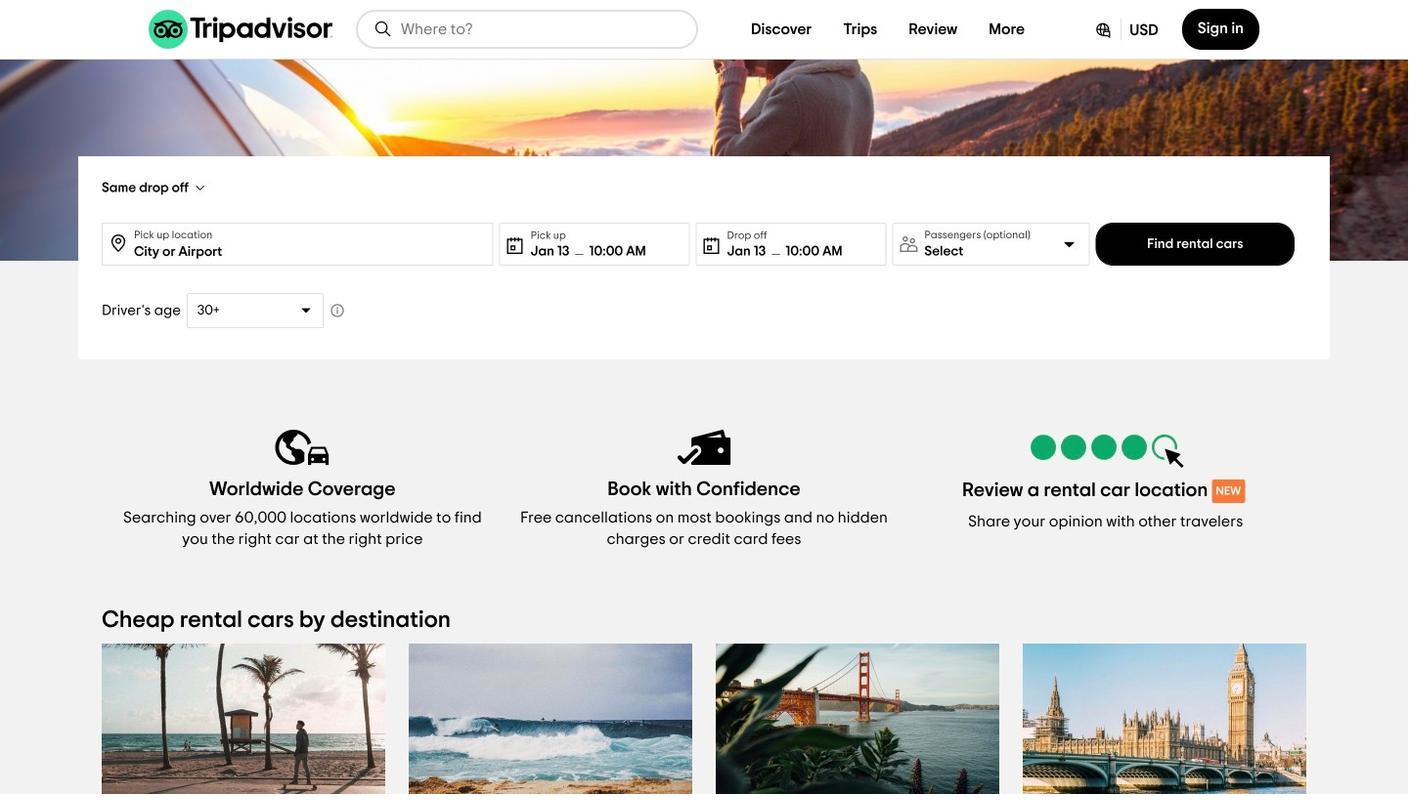 Task type: locate. For each thing, give the bounding box(es) containing it.
None search field
[[358, 12, 696, 47]]

tripadvisor image
[[149, 10, 332, 49]]



Task type: vqa. For each thing, say whether or not it's contained in the screenshot.
search search field
yes



Task type: describe. For each thing, give the bounding box(es) containing it.
search image
[[374, 20, 393, 39]]

Search search field
[[401, 21, 681, 38]]

City or Airport text field
[[134, 224, 485, 263]]



